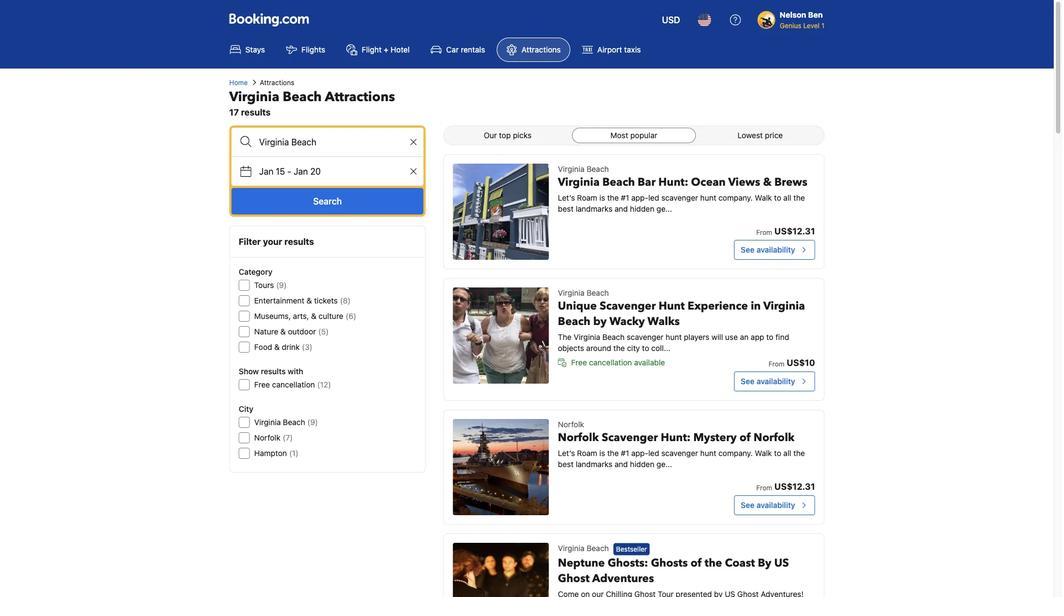Task type: vqa. For each thing, say whether or not it's contained in the screenshot.
app-
yes



Task type: describe. For each thing, give the bounding box(es) containing it.
landmarks inside norfolk norfolk scavenger hunt: mystery of norfolk let's roam is the #1 app-led scavenger hunt company. walk to all the best landmarks and hidden ge...
[[576, 460, 613, 469]]

Where are you going? search field
[[232, 128, 424, 157]]

17
[[229, 107, 239, 118]]

tours
[[254, 281, 274, 290]]

from us$12.31 for virginia beach bar hunt: ocean views & brews
[[757, 226, 815, 237]]

ghosts:
[[608, 556, 648, 571]]

& right arts,
[[311, 312, 317, 321]]

virginia beach attractions 17 results
[[229, 88, 395, 118]]

car rentals link
[[421, 38, 495, 62]]

airport taxis link
[[573, 38, 650, 62]]

2 vertical spatial results
[[261, 367, 286, 376]]

free for free cancellation available
[[571, 358, 587, 367]]

ge... inside virginia beach virginia beach bar hunt: ocean views & brews let's roam is the #1 app-led scavenger hunt company. walk to all the best landmarks and hidden ge...
[[657, 204, 672, 214]]

wacky
[[610, 314, 645, 330]]

virginia beach virginia beach bar hunt: ocean views & brews let's roam is the #1 app-led scavenger hunt company. walk to all the best landmarks and hidden ge...
[[558, 165, 808, 214]]

attractions inside virginia beach attractions 17 results
[[325, 88, 395, 106]]

& inside virginia beach virginia beach bar hunt: ocean views & brews let's roam is the #1 app-led scavenger hunt company. walk to all the best landmarks and hidden ge...
[[763, 175, 772, 190]]

an
[[740, 333, 749, 342]]

usd
[[662, 15, 680, 25]]

experience
[[688, 299, 748, 314]]

nature
[[254, 327, 278, 336]]

from us$10
[[769, 358, 815, 368]]

virginia beach bar hunt: ocean views & brews image
[[453, 164, 549, 260]]

stays link
[[221, 38, 274, 62]]

hotel
[[391, 45, 410, 54]]

neptune ghosts: ghosts of the coast by us ghost adventures image
[[453, 543, 549, 598]]

in
[[751, 299, 761, 314]]

app
[[751, 333, 764, 342]]

players
[[684, 333, 710, 342]]

hunt inside virginia beach virginia beach bar hunt: ocean views & brews let's roam is the #1 app-led scavenger hunt company. walk to all the best landmarks and hidden ge...
[[700, 193, 717, 203]]

outdoor
[[288, 327, 316, 336]]

is inside norfolk norfolk scavenger hunt: mystery of norfolk let's roam is the #1 app-led scavenger hunt company. walk to all the best landmarks and hidden ge...
[[600, 449, 605, 458]]

picks
[[513, 131, 532, 140]]

1 jan from the left
[[259, 166, 274, 177]]

scavenger inside virginia beach unique scavenger hunt experience in virginia beach by wacky walks the virginia beach scavenger hunt players will use an app to find objects around the city to coll...
[[600, 299, 656, 314]]

company. inside virginia beach virginia beach bar hunt: ocean views & brews let's roam is the #1 app-led scavenger hunt company. walk to all the best landmarks and hidden ge...
[[719, 193, 753, 203]]

available
[[634, 358, 665, 367]]

car
[[446, 45, 459, 54]]

(7)
[[283, 434, 293, 443]]

us
[[775, 556, 789, 571]]

free for free cancellation (12)
[[254, 380, 270, 390]]

unique
[[558, 299, 597, 314]]

virginia inside virginia beach attractions 17 results
[[229, 88, 279, 106]]

bestseller
[[616, 546, 647, 554]]

2 see from the top
[[741, 377, 755, 386]]

arts,
[[293, 312, 309, 321]]

coll...
[[652, 344, 671, 353]]

of inside 'neptune ghosts: ghosts of the coast by us ghost adventures'
[[691, 556, 702, 571]]

virginia beach unique scavenger hunt experience in virginia beach by wacky walks the virginia beach scavenger hunt players will use an app to find objects around the city to coll...
[[558, 289, 805, 353]]

1 horizontal spatial (9)
[[308, 418, 318, 427]]

booking.com image
[[229, 13, 309, 27]]

virginia beach
[[558, 544, 609, 553]]

from us$12.31 for norfolk scavenger hunt: mystery of norfolk
[[757, 482, 815, 492]]

(6)
[[346, 312, 356, 321]]

-
[[287, 166, 291, 177]]

use
[[725, 333, 738, 342]]

ocean
[[691, 175, 726, 190]]

search
[[313, 196, 342, 207]]

category
[[239, 268, 273, 277]]

hunt
[[659, 299, 685, 314]]

availability for ocean
[[757, 245, 795, 255]]

norfolk (7)
[[254, 434, 293, 443]]

city
[[239, 405, 253, 414]]

nature & outdoor (5)
[[254, 327, 329, 336]]

show
[[239, 367, 259, 376]]

nelson
[[780, 10, 807, 19]]

walks
[[648, 314, 680, 330]]

from inside from us$10
[[769, 360, 785, 368]]

views
[[728, 175, 761, 190]]

hunt: inside virginia beach virginia beach bar hunt: ocean views & brews let's roam is the #1 app-led scavenger hunt company. walk to all the best landmarks and hidden ge...
[[659, 175, 689, 190]]

is inside virginia beach virginia beach bar hunt: ocean views & brews let's roam is the #1 app-led scavenger hunt company. walk to all the best landmarks and hidden ge...
[[600, 193, 605, 203]]

food & drink (3)
[[254, 343, 313, 352]]

scavenger inside virginia beach unique scavenger hunt experience in virginia beach by wacky walks the virginia beach scavenger hunt players will use an app to find objects around the city to coll...
[[627, 333, 664, 342]]

hunt inside virginia beach unique scavenger hunt experience in virginia beach by wacky walks the virginia beach scavenger hunt players will use an app to find objects around the city to coll...
[[666, 333, 682, 342]]

usd button
[[655, 7, 687, 33]]

2 see availability from the top
[[741, 377, 795, 386]]

2 jan from the left
[[294, 166, 308, 177]]

lowest price
[[738, 131, 783, 140]]

popular
[[631, 131, 658, 140]]

show results with
[[239, 367, 303, 376]]

the
[[558, 333, 572, 342]]

the inside virginia beach unique scavenger hunt experience in virginia beach by wacky walks the virginia beach scavenger hunt players will use an app to find objects around the city to coll...
[[614, 344, 625, 353]]

flight
[[362, 45, 382, 54]]

roam inside virginia beach virginia beach bar hunt: ocean views & brews let's roam is the #1 app-led scavenger hunt company. walk to all the best landmarks and hidden ge...
[[577, 193, 597, 203]]

car rentals
[[446, 45, 485, 54]]

(1)
[[289, 449, 299, 458]]

walk inside virginia beach virginia beach bar hunt: ocean views & brews let's roam is the #1 app-led scavenger hunt company. walk to all the best landmarks and hidden ge...
[[755, 193, 772, 203]]

unique scavenger hunt experience in virginia beach by wacky walks image
[[453, 288, 549, 384]]

your
[[263, 237, 282, 247]]

1 vertical spatial results
[[284, 237, 314, 247]]

from for ocean
[[757, 229, 772, 236]]

our
[[484, 131, 497, 140]]

objects
[[558, 344, 584, 353]]

flights
[[302, 45, 325, 54]]

ghosts
[[651, 556, 688, 571]]

of inside norfolk norfolk scavenger hunt: mystery of norfolk let's roam is the #1 app-led scavenger hunt company. walk to all the best landmarks and hidden ge...
[[740, 431, 751, 446]]

to inside virginia beach virginia beach bar hunt: ocean views & brews let's roam is the #1 app-led scavenger hunt company. walk to all the best landmarks and hidden ge...
[[774, 193, 782, 203]]

drink
[[282, 343, 300, 352]]

most
[[611, 131, 628, 140]]

20
[[310, 166, 321, 177]]

led inside virginia beach virginia beach bar hunt: ocean views & brews let's roam is the #1 app-led scavenger hunt company. walk to all the best landmarks and hidden ge...
[[649, 193, 659, 203]]

free cancellation available
[[571, 358, 665, 367]]

bar
[[638, 175, 656, 190]]

flights link
[[277, 38, 335, 62]]

our top picks
[[484, 131, 532, 140]]

ge... inside norfolk norfolk scavenger hunt: mystery of norfolk let's roam is the #1 app-led scavenger hunt company. walk to all the best landmarks and hidden ge...
[[657, 460, 672, 469]]

beach inside virginia beach attractions 17 results
[[283, 88, 322, 106]]

let's inside norfolk norfolk scavenger hunt: mystery of norfolk let's roam is the #1 app-led scavenger hunt company. walk to all the best landmarks and hidden ge...
[[558, 449, 575, 458]]

airport
[[598, 45, 622, 54]]

food
[[254, 343, 272, 352]]

+
[[384, 45, 389, 54]]

and inside norfolk norfolk scavenger hunt: mystery of norfolk let's roam is the #1 app-led scavenger hunt company. walk to all the best landmarks and hidden ge...
[[615, 460, 628, 469]]

search button
[[232, 188, 424, 215]]

filter your results
[[239, 237, 314, 247]]



Task type: locate. For each thing, give the bounding box(es) containing it.
15
[[276, 166, 285, 177]]

hidden inside virginia beach virginia beach bar hunt: ocean views & brews let's roam is the #1 app-led scavenger hunt company. walk to all the best landmarks and hidden ge...
[[630, 204, 655, 214]]

2 and from the top
[[615, 460, 628, 469]]

1 horizontal spatial cancellation
[[589, 358, 632, 367]]

norfolk scavenger hunt: mystery of norfolk image
[[453, 419, 549, 516]]

(9)
[[276, 281, 287, 290], [308, 418, 318, 427]]

0 vertical spatial let's
[[558, 193, 575, 203]]

1 vertical spatial us$12.31
[[775, 482, 815, 492]]

app- inside norfolk norfolk scavenger hunt: mystery of norfolk let's roam is the #1 app-led scavenger hunt company. walk to all the best landmarks and hidden ge...
[[631, 449, 649, 458]]

by
[[593, 314, 607, 330]]

1 vertical spatial free
[[254, 380, 270, 390]]

2 vertical spatial from
[[757, 484, 772, 492]]

2 hidden from the top
[[630, 460, 655, 469]]

0 vertical spatial of
[[740, 431, 751, 446]]

0 vertical spatial all
[[784, 193, 792, 203]]

2 vertical spatial availability
[[757, 501, 795, 510]]

1 vertical spatial #1
[[621, 449, 629, 458]]

0 vertical spatial from us$12.31
[[757, 226, 815, 237]]

2 landmarks from the top
[[576, 460, 613, 469]]

0 vertical spatial us$12.31
[[775, 226, 815, 237]]

1 vertical spatial of
[[691, 556, 702, 571]]

2 all from the top
[[784, 449, 792, 458]]

0 vertical spatial and
[[615, 204, 628, 214]]

hunt: left mystery
[[661, 431, 691, 446]]

1 vertical spatial from us$12.31
[[757, 482, 815, 492]]

free down objects
[[571, 358, 587, 367]]

cancellation down around
[[589, 358, 632, 367]]

brews
[[775, 175, 808, 190]]

landmarks inside virginia beach virginia beach bar hunt: ocean views & brews let's roam is the #1 app-led scavenger hunt company. walk to all the best landmarks and hidden ge...
[[576, 204, 613, 214]]

us$12.31 for virginia beach bar hunt: ocean views & brews
[[775, 226, 815, 237]]

hampton
[[254, 449, 287, 458]]

company. down the views
[[719, 193, 753, 203]]

1 vertical spatial walk
[[755, 449, 772, 458]]

(12)
[[317, 380, 331, 390]]

the inside 'neptune ghosts: ghosts of the coast by us ghost adventures'
[[705, 556, 722, 571]]

1 vertical spatial scavenger
[[627, 333, 664, 342]]

hunt down mystery
[[700, 449, 717, 458]]

1 vertical spatial best
[[558, 460, 574, 469]]

1 vertical spatial availability
[[757, 377, 795, 386]]

1 vertical spatial see availability
[[741, 377, 795, 386]]

0 vertical spatial (9)
[[276, 281, 287, 290]]

hunt: right bar at right
[[659, 175, 689, 190]]

around
[[586, 344, 611, 353]]

home link
[[229, 77, 248, 87]]

1 vertical spatial hidden
[[630, 460, 655, 469]]

beach
[[283, 88, 322, 106], [587, 165, 609, 174], [603, 175, 635, 190], [587, 289, 609, 298], [558, 314, 591, 330], [603, 333, 625, 342], [283, 418, 305, 427], [587, 544, 609, 553]]

hunt
[[700, 193, 717, 203], [666, 333, 682, 342], [700, 449, 717, 458]]

neptune ghosts: ghosts of the coast by us ghost adventures
[[558, 556, 789, 586]]

0 vertical spatial best
[[558, 204, 574, 214]]

scavenger inside virginia beach virginia beach bar hunt: ocean views & brews let's roam is the #1 app-led scavenger hunt company. walk to all the best landmarks and hidden ge...
[[662, 193, 698, 203]]

adventures
[[592, 571, 654, 586]]

roam inside norfolk norfolk scavenger hunt: mystery of norfolk let's roam is the #1 app-led scavenger hunt company. walk to all the best landmarks and hidden ge...
[[577, 449, 597, 458]]

0 vertical spatial app-
[[631, 193, 649, 203]]

0 vertical spatial free
[[571, 358, 587, 367]]

most popular
[[611, 131, 658, 140]]

flight + hotel
[[362, 45, 410, 54]]

best inside virginia beach virginia beach bar hunt: ocean views & brews let's roam is the #1 app-led scavenger hunt company. walk to all the best landmarks and hidden ge...
[[558, 204, 574, 214]]

0 horizontal spatial (9)
[[276, 281, 287, 290]]

1 vertical spatial hunt:
[[661, 431, 691, 446]]

hunt up 'coll...'
[[666, 333, 682, 342]]

0 vertical spatial scavenger
[[600, 299, 656, 314]]

scavenger inside norfolk norfolk scavenger hunt: mystery of norfolk let's roam is the #1 app-led scavenger hunt company. walk to all the best landmarks and hidden ge...
[[602, 431, 658, 446]]

level
[[804, 22, 820, 29]]

1 vertical spatial scavenger
[[602, 431, 658, 446]]

(5)
[[318, 327, 329, 336]]

is
[[600, 193, 605, 203], [600, 449, 605, 458]]

& for (5)
[[280, 327, 286, 336]]

coast
[[725, 556, 755, 571]]

1 availability from the top
[[757, 245, 795, 255]]

1 vertical spatial all
[[784, 449, 792, 458]]

2 is from the top
[[600, 449, 605, 458]]

ben
[[808, 10, 823, 19]]

1 all from the top
[[784, 193, 792, 203]]

1
[[822, 22, 825, 29]]

0 vertical spatial roam
[[577, 193, 597, 203]]

neptune
[[558, 556, 605, 571]]

1 us$12.31 from the top
[[775, 226, 815, 237]]

ge...
[[657, 204, 672, 214], [657, 460, 672, 469]]

0 vertical spatial scavenger
[[662, 193, 698, 203]]

0 vertical spatial is
[[600, 193, 605, 203]]

1 vertical spatial roam
[[577, 449, 597, 458]]

hunt down "ocean"
[[700, 193, 717, 203]]

1 landmarks from the top
[[576, 204, 613, 214]]

1 roam from the top
[[577, 193, 597, 203]]

tickets
[[314, 296, 338, 305]]

2 best from the top
[[558, 460, 574, 469]]

&
[[763, 175, 772, 190], [307, 296, 312, 305], [311, 312, 317, 321], [280, 327, 286, 336], [274, 343, 280, 352]]

0 vertical spatial hidden
[[630, 204, 655, 214]]

0 vertical spatial #1
[[621, 193, 629, 203]]

3 availability from the top
[[757, 501, 795, 510]]

norfolk
[[558, 420, 584, 429], [558, 431, 599, 446], [754, 431, 795, 446], [254, 434, 281, 443]]

home
[[229, 79, 248, 86]]

to inside norfolk norfolk scavenger hunt: mystery of norfolk let's roam is the #1 app-led scavenger hunt company. walk to all the best landmarks and hidden ge...
[[774, 449, 782, 458]]

led
[[649, 193, 659, 203], [649, 449, 659, 458]]

of right ghosts
[[691, 556, 702, 571]]

see for ocean
[[741, 245, 755, 255]]

1 and from the top
[[615, 204, 628, 214]]

app- inside virginia beach virginia beach bar hunt: ocean views & brews let's roam is the #1 app-led scavenger hunt company. walk to all the best landmarks and hidden ge...
[[631, 193, 649, 203]]

entertainment & tickets (8)
[[254, 296, 351, 305]]

1 horizontal spatial free
[[571, 358, 587, 367]]

best inside norfolk norfolk scavenger hunt: mystery of norfolk let's roam is the #1 app-led scavenger hunt company. walk to all the best landmarks and hidden ge...
[[558, 460, 574, 469]]

1 app- from the top
[[631, 193, 649, 203]]

0 horizontal spatial jan
[[259, 166, 274, 177]]

0 vertical spatial walk
[[755, 193, 772, 203]]

hunt:
[[659, 175, 689, 190], [661, 431, 691, 446]]

1 vertical spatial landmarks
[[576, 460, 613, 469]]

2 vertical spatial see
[[741, 501, 755, 510]]

1 ge... from the top
[[657, 204, 672, 214]]

best
[[558, 204, 574, 214], [558, 460, 574, 469]]

1 horizontal spatial attractions
[[325, 88, 395, 106]]

0 vertical spatial hunt:
[[659, 175, 689, 190]]

walk inside norfolk norfolk scavenger hunt: mystery of norfolk let's roam is the #1 app-led scavenger hunt company. walk to all the best landmarks and hidden ge...
[[755, 449, 772, 458]]

availability for norfolk
[[757, 501, 795, 510]]

jan left 15
[[259, 166, 274, 177]]

scavenger up city
[[627, 333, 664, 342]]

(9) down (12)
[[308, 418, 318, 427]]

free down show results with at bottom
[[254, 380, 270, 390]]

2 walk from the top
[[755, 449, 772, 458]]

2 availability from the top
[[757, 377, 795, 386]]

1 let's from the top
[[558, 193, 575, 203]]

#1 inside norfolk norfolk scavenger hunt: mystery of norfolk let's roam is the #1 app-led scavenger hunt company. walk to all the best landmarks and hidden ge...
[[621, 449, 629, 458]]

1 vertical spatial hunt
[[666, 333, 682, 342]]

free cancellation (12)
[[254, 380, 331, 390]]

& up food & drink (3)
[[280, 327, 286, 336]]

us$10
[[787, 358, 815, 368]]

results
[[241, 107, 271, 118], [284, 237, 314, 247], [261, 367, 286, 376]]

hampton (1)
[[254, 449, 299, 458]]

2 led from the top
[[649, 449, 659, 458]]

lowest
[[738, 131, 763, 140]]

2 vertical spatial attractions
[[325, 88, 395, 106]]

mystery
[[694, 431, 737, 446]]

led inside norfolk norfolk scavenger hunt: mystery of norfolk let's roam is the #1 app-led scavenger hunt company. walk to all the best landmarks and hidden ge...
[[649, 449, 659, 458]]

attractions
[[522, 45, 561, 54], [260, 79, 294, 86], [325, 88, 395, 106]]

1 vertical spatial ge...
[[657, 460, 672, 469]]

see availability for norfolk
[[741, 501, 795, 510]]

2 ge... from the top
[[657, 460, 672, 469]]

hunt: inside norfolk norfolk scavenger hunt: mystery of norfolk let's roam is the #1 app-led scavenger hunt company. walk to all the best landmarks and hidden ge...
[[661, 431, 691, 446]]

& up museums, arts, & culture (6)
[[307, 296, 312, 305]]

results right your
[[284, 237, 314, 247]]

us$12.31
[[775, 226, 815, 237], [775, 482, 815, 492]]

& right the views
[[763, 175, 772, 190]]

let's inside virginia beach virginia beach bar hunt: ocean views & brews let's roam is the #1 app-led scavenger hunt company. walk to all the best landmarks and hidden ge...
[[558, 193, 575, 203]]

company. inside norfolk norfolk scavenger hunt: mystery of norfolk let's roam is the #1 app-led scavenger hunt company. walk to all the best landmarks and hidden ge...
[[719, 449, 753, 458]]

1 vertical spatial cancellation
[[272, 380, 315, 390]]

0 vertical spatial hunt
[[700, 193, 717, 203]]

0 horizontal spatial free
[[254, 380, 270, 390]]

rentals
[[461, 45, 485, 54]]

price
[[765, 131, 783, 140]]

and
[[615, 204, 628, 214], [615, 460, 628, 469]]

landmarks
[[576, 204, 613, 214], [576, 460, 613, 469]]

attractions inside attractions link
[[522, 45, 561, 54]]

0 horizontal spatial attractions
[[260, 79, 294, 86]]

tours (9)
[[254, 281, 287, 290]]

with
[[288, 367, 303, 376]]

1 company. from the top
[[719, 193, 753, 203]]

see for norfolk
[[741, 501, 755, 510]]

0 vertical spatial cancellation
[[589, 358, 632, 367]]

find
[[776, 333, 789, 342]]

3 see availability from the top
[[741, 501, 795, 510]]

scavenger down "ocean"
[[662, 193, 698, 203]]

0 horizontal spatial cancellation
[[272, 380, 315, 390]]

1 horizontal spatial of
[[740, 431, 751, 446]]

(8)
[[340, 296, 351, 305]]

free
[[571, 358, 587, 367], [254, 380, 270, 390]]

from for norfolk
[[757, 484, 772, 492]]

top
[[499, 131, 511, 140]]

nelson ben genius level 1
[[780, 10, 825, 29]]

1 vertical spatial let's
[[558, 449, 575, 458]]

0 vertical spatial results
[[241, 107, 271, 118]]

2 from us$12.31 from the top
[[757, 482, 815, 492]]

from us$12.31
[[757, 226, 815, 237], [757, 482, 815, 492]]

1 #1 from the top
[[621, 193, 629, 203]]

stays
[[245, 45, 265, 54]]

us$12.31 for norfolk scavenger hunt: mystery of norfolk
[[775, 482, 815, 492]]

your account menu nelson ben genius level 1 element
[[758, 5, 829, 30]]

(9) up entertainment
[[276, 281, 287, 290]]

jan 15 - jan 20
[[259, 166, 321, 177]]

1 hidden from the top
[[630, 204, 655, 214]]

2 vertical spatial scavenger
[[662, 449, 698, 458]]

city
[[627, 344, 640, 353]]

filter
[[239, 237, 261, 247]]

all inside norfolk norfolk scavenger hunt: mystery of norfolk let's roam is the #1 app-led scavenger hunt company. walk to all the best landmarks and hidden ge...
[[784, 449, 792, 458]]

1 vertical spatial from
[[769, 360, 785, 368]]

1 vertical spatial and
[[615, 460, 628, 469]]

1 led from the top
[[649, 193, 659, 203]]

1 walk from the top
[[755, 193, 772, 203]]

scavenger down mystery
[[662, 449, 698, 458]]

company.
[[719, 193, 753, 203], [719, 449, 753, 458]]

cancellation for (12)
[[272, 380, 315, 390]]

will
[[712, 333, 723, 342]]

taxis
[[624, 45, 641, 54]]

1 vertical spatial is
[[600, 449, 605, 458]]

museums, arts, & culture (6)
[[254, 312, 356, 321]]

2 app- from the top
[[631, 449, 649, 458]]

cancellation down with
[[272, 380, 315, 390]]

3 see from the top
[[741, 501, 755, 510]]

norfolk norfolk scavenger hunt: mystery of norfolk let's roam is the #1 app-led scavenger hunt company. walk to all the best landmarks and hidden ge...
[[558, 420, 805, 469]]

2 let's from the top
[[558, 449, 575, 458]]

0 vertical spatial ge...
[[657, 204, 672, 214]]

0 vertical spatial attractions
[[522, 45, 561, 54]]

cancellation for available
[[589, 358, 632, 367]]

1 is from the top
[[600, 193, 605, 203]]

2 #1 from the top
[[621, 449, 629, 458]]

results inside virginia beach attractions 17 results
[[241, 107, 271, 118]]

& for (8)
[[307, 296, 312, 305]]

flight + hotel link
[[337, 38, 419, 62]]

& left drink
[[274, 343, 280, 352]]

1 best from the top
[[558, 204, 574, 214]]

virginia beach (9)
[[254, 418, 318, 427]]

1 vertical spatial (9)
[[308, 418, 318, 427]]

#1 inside virginia beach virginia beach bar hunt: ocean views & brews let's roam is the #1 app-led scavenger hunt company. walk to all the best landmarks and hidden ge...
[[621, 193, 629, 203]]

1 see from the top
[[741, 245, 755, 255]]

0 vertical spatial see availability
[[741, 245, 795, 255]]

scavenger inside norfolk norfolk scavenger hunt: mystery of norfolk let's roam is the #1 app-led scavenger hunt company. walk to all the best landmarks and hidden ge...
[[662, 449, 698, 458]]

1 vertical spatial attractions
[[260, 79, 294, 86]]

all inside virginia beach virginia beach bar hunt: ocean views & brews let's roam is the #1 app-led scavenger hunt company. walk to all the best landmarks and hidden ge...
[[784, 193, 792, 203]]

0 vertical spatial led
[[649, 193, 659, 203]]

company. down mystery
[[719, 449, 753, 458]]

jan
[[259, 166, 274, 177], [294, 166, 308, 177]]

1 vertical spatial company.
[[719, 449, 753, 458]]

and inside virginia beach virginia beach bar hunt: ocean views & brews let's roam is the #1 app-led scavenger hunt company. walk to all the best landmarks and hidden ge...
[[615, 204, 628, 214]]

of right mystery
[[740, 431, 751, 446]]

0 vertical spatial availability
[[757, 245, 795, 255]]

jan right -
[[294, 166, 308, 177]]

attractions link
[[497, 38, 570, 62]]

results left with
[[261, 367, 286, 376]]

0 vertical spatial see
[[741, 245, 755, 255]]

0 vertical spatial company.
[[719, 193, 753, 203]]

1 from us$12.31 from the top
[[757, 226, 815, 237]]

0 horizontal spatial of
[[691, 556, 702, 571]]

0 vertical spatial from
[[757, 229, 772, 236]]

1 see availability from the top
[[741, 245, 795, 255]]

hidden inside norfolk norfolk scavenger hunt: mystery of norfolk let's roam is the #1 app-led scavenger hunt company. walk to all the best landmarks and hidden ge...
[[630, 460, 655, 469]]

ghost
[[558, 571, 590, 586]]

2 roam from the top
[[577, 449, 597, 458]]

2 us$12.31 from the top
[[775, 482, 815, 492]]

2 vertical spatial hunt
[[700, 449, 717, 458]]

museums,
[[254, 312, 291, 321]]

2 company. from the top
[[719, 449, 753, 458]]

& for (3)
[[274, 343, 280, 352]]

2 horizontal spatial attractions
[[522, 45, 561, 54]]

0 vertical spatial landmarks
[[576, 204, 613, 214]]

1 vertical spatial see
[[741, 377, 755, 386]]

by
[[758, 556, 772, 571]]

hunt inside norfolk norfolk scavenger hunt: mystery of norfolk let's roam is the #1 app-led scavenger hunt company. walk to all the best landmarks and hidden ge...
[[700, 449, 717, 458]]

entertainment
[[254, 296, 305, 305]]

see availability for ocean
[[741, 245, 795, 255]]

1 horizontal spatial jan
[[294, 166, 308, 177]]

results right 17
[[241, 107, 271, 118]]

1 vertical spatial app-
[[631, 449, 649, 458]]

1 vertical spatial led
[[649, 449, 659, 458]]

2 vertical spatial see availability
[[741, 501, 795, 510]]



